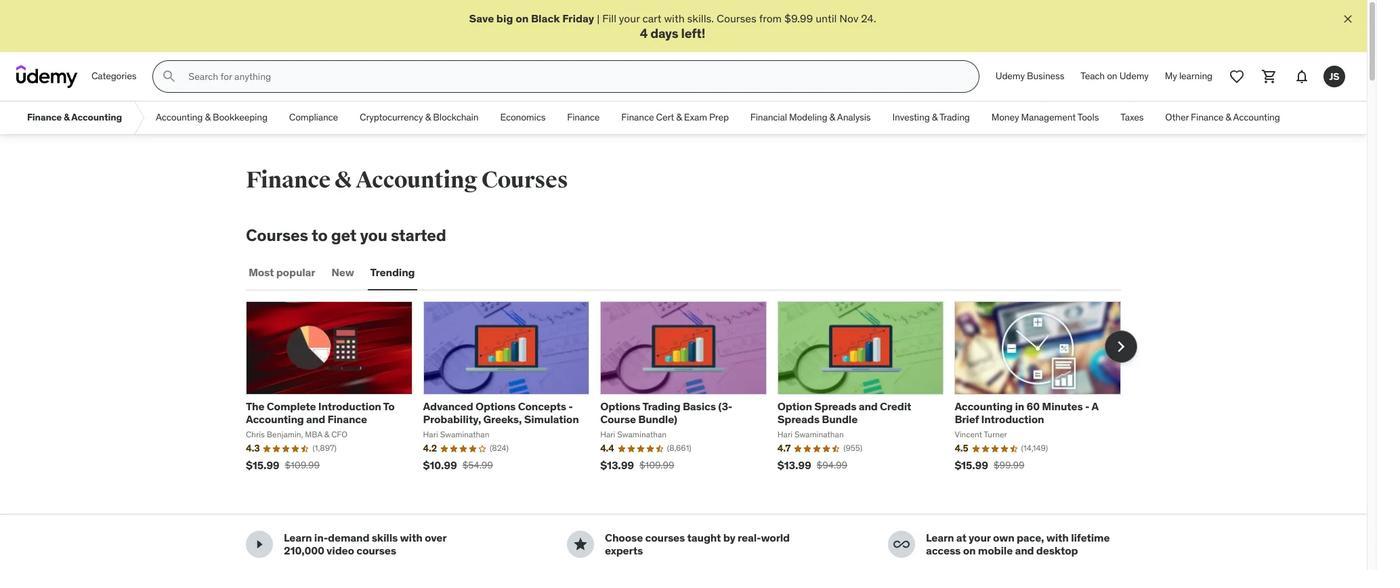 Task type: describe. For each thing, give the bounding box(es) containing it.
other finance & accounting
[[1166, 111, 1281, 124]]

1 horizontal spatial courses
[[482, 166, 568, 195]]

(3-
[[719, 400, 733, 413]]

other
[[1166, 111, 1189, 124]]

medium image for choose
[[573, 537, 589, 553]]

2 vertical spatial courses
[[246, 225, 308, 246]]

pace,
[[1017, 531, 1045, 545]]

learn in-demand skills with over 210,000 video courses
[[284, 531, 447, 558]]

cryptocurrency
[[360, 111, 423, 124]]

at
[[957, 531, 967, 545]]

your inside save big on black friday | fill your cart with skills. courses from $9.99 until nov 24. 4 days left!
[[619, 12, 640, 25]]

accounting in 60 minutes - a brief introduction link
[[955, 400, 1099, 426]]

shopping cart with 0 items image
[[1262, 69, 1278, 85]]

world
[[761, 531, 790, 545]]

until
[[816, 12, 837, 25]]

accounting in 60 minutes - a brief introduction
[[955, 400, 1099, 426]]

options inside advanced options concepts - probability, greeks, simulation
[[476, 400, 516, 413]]

started
[[391, 225, 446, 246]]

cryptocurrency & blockchain
[[360, 111, 479, 124]]

money management tools
[[992, 111, 1099, 124]]

you
[[360, 225, 388, 246]]

advanced options concepts - probability, greeks, simulation
[[423, 400, 579, 426]]

close image
[[1342, 12, 1355, 26]]

money management tools link
[[981, 102, 1110, 134]]

learn for learn at your own pace, with lifetime access on mobile and desktop
[[926, 531, 955, 545]]

with inside learn at your own pace, with lifetime access on mobile and desktop
[[1047, 531, 1069, 545]]

udemy business link
[[988, 60, 1073, 93]]

1 udemy from the left
[[996, 70, 1025, 82]]

exam
[[684, 111, 707, 124]]

finance & accounting link
[[16, 102, 133, 134]]

& down udemy image
[[64, 111, 70, 124]]

the
[[246, 400, 265, 413]]

udemy business
[[996, 70, 1065, 82]]

investing & trading
[[893, 111, 970, 124]]

and inside learn at your own pace, with lifetime access on mobile and desktop
[[1015, 544, 1034, 558]]

& down wishlist image
[[1226, 111, 1232, 124]]

from
[[759, 12, 782, 25]]

options trading basics (3- course bundle)
[[601, 400, 733, 426]]

complete
[[267, 400, 316, 413]]

learn at your own pace, with lifetime access on mobile and desktop
[[926, 531, 1110, 558]]

finance for finance & accounting courses
[[246, 166, 331, 195]]

cryptocurrency & blockchain link
[[349, 102, 490, 134]]

categories button
[[83, 60, 145, 93]]

and inside option spreads and credit spreads bundle
[[859, 400, 878, 413]]

options trading basics (3- course bundle) link
[[601, 400, 733, 426]]

concepts
[[518, 400, 567, 413]]

teach
[[1081, 70, 1105, 82]]

introduction inside the complete introduction to accounting and finance
[[318, 400, 381, 413]]

my learning link
[[1157, 60, 1221, 93]]

introduction inside accounting in 60 minutes - a brief introduction
[[982, 413, 1045, 426]]

finance cert & exam prep link
[[611, 102, 740, 134]]

210,000
[[284, 544, 324, 558]]

finance for finance cert & exam prep
[[622, 111, 654, 124]]

experts
[[605, 544, 643, 558]]

finance link
[[557, 102, 611, 134]]

most popular
[[249, 266, 315, 279]]

finance right other
[[1191, 111, 1224, 124]]

advanced options concepts - probability, greeks, simulation link
[[423, 400, 579, 426]]

with inside save big on black friday | fill your cart with skills. courses from $9.99 until nov 24. 4 days left!
[[664, 12, 685, 25]]

big
[[497, 12, 513, 25]]

minutes
[[1043, 400, 1083, 413]]

finance for finance
[[567, 111, 600, 124]]

black
[[531, 12, 560, 25]]

on inside learn at your own pace, with lifetime access on mobile and desktop
[[963, 544, 976, 558]]

compliance
[[289, 111, 338, 124]]

video
[[327, 544, 354, 558]]

skills
[[372, 531, 398, 545]]

in-
[[314, 531, 328, 545]]

your inside learn at your own pace, with lifetime access on mobile and desktop
[[969, 531, 991, 545]]

friday
[[563, 12, 594, 25]]

the complete introduction to accounting and finance
[[246, 400, 395, 426]]

new
[[332, 266, 354, 279]]

on inside save big on black friday | fill your cart with skills. courses from $9.99 until nov 24. 4 days left!
[[516, 12, 529, 25]]

and inside the complete introduction to accounting and finance
[[306, 413, 325, 426]]

accounting & bookkeeping link
[[145, 102, 278, 134]]

spreads right option
[[815, 400, 857, 413]]

demand
[[328, 531, 370, 545]]

fill
[[603, 12, 617, 25]]

& left bookkeeping
[[205, 111, 211, 124]]

- inside advanced options concepts - probability, greeks, simulation
[[569, 400, 573, 413]]

courses inside learn in-demand skills with over 210,000 video courses
[[357, 544, 396, 558]]

probability,
[[423, 413, 481, 426]]

courses to get you started
[[246, 225, 446, 246]]

courses inside choose courses taught by real-world experts
[[645, 531, 685, 545]]

4
[[640, 25, 648, 42]]

options inside options trading basics (3- course bundle)
[[601, 400, 641, 413]]

analysis
[[838, 111, 871, 124]]

save
[[469, 12, 494, 25]]

choose
[[605, 531, 643, 545]]

Search for anything text field
[[186, 65, 963, 88]]

nov
[[840, 12, 859, 25]]

accounting inside accounting in 60 minutes - a brief introduction
[[955, 400, 1013, 413]]

simulation
[[524, 413, 579, 426]]

finance & accounting courses
[[246, 166, 568, 195]]

wishlist image
[[1229, 69, 1246, 85]]

spreads left bundle
[[778, 413, 820, 426]]

& up get
[[335, 166, 352, 195]]

bundle
[[822, 413, 858, 426]]

with inside learn in-demand skills with over 210,000 video courses
[[400, 531, 423, 545]]

& left blockchain
[[425, 111, 431, 124]]

tools
[[1078, 111, 1099, 124]]



Task type: locate. For each thing, give the bounding box(es) containing it.
courses left from on the right top of page
[[717, 12, 757, 25]]

popular
[[276, 266, 315, 279]]

courses left 'taught' at the bottom
[[645, 531, 685, 545]]

medium image left experts
[[573, 537, 589, 553]]

with right pace,
[[1047, 531, 1069, 545]]

$9.99
[[785, 12, 813, 25]]

on right the big
[[516, 12, 529, 25]]

and
[[859, 400, 878, 413], [306, 413, 325, 426], [1015, 544, 1034, 558]]

medium image
[[894, 537, 910, 553]]

learn inside learn at your own pace, with lifetime access on mobile and desktop
[[926, 531, 955, 545]]

2 horizontal spatial on
[[1107, 70, 1118, 82]]

most
[[249, 266, 274, 279]]

& left analysis
[[830, 111, 836, 124]]

0 horizontal spatial and
[[306, 413, 325, 426]]

learning
[[1180, 70, 1213, 82]]

introduction left to at the bottom left of page
[[318, 400, 381, 413]]

submit search image
[[162, 69, 178, 85]]

finance left 'cert'
[[622, 111, 654, 124]]

1 horizontal spatial trading
[[940, 111, 970, 124]]

to
[[383, 400, 395, 413]]

1 horizontal spatial udemy
[[1120, 70, 1149, 82]]

your
[[619, 12, 640, 25], [969, 531, 991, 545]]

finance for finance & accounting
[[27, 111, 62, 124]]

2 - from the left
[[1086, 400, 1090, 413]]

financial modeling & analysis link
[[740, 102, 882, 134]]

1 horizontal spatial with
[[664, 12, 685, 25]]

accounting & bookkeeping
[[156, 111, 268, 124]]

medium image for learn
[[251, 537, 268, 553]]

0 horizontal spatial on
[[516, 12, 529, 25]]

1 horizontal spatial your
[[969, 531, 991, 545]]

learn inside learn in-demand skills with over 210,000 video courses
[[284, 531, 312, 545]]

finance & accounting
[[27, 111, 122, 124]]

1 horizontal spatial courses
[[645, 531, 685, 545]]

notifications image
[[1294, 69, 1311, 85]]

-
[[569, 400, 573, 413], [1086, 400, 1090, 413]]

0 horizontal spatial udemy
[[996, 70, 1025, 82]]

1 horizontal spatial on
[[963, 544, 976, 558]]

economics link
[[490, 102, 557, 134]]

courses
[[645, 531, 685, 545], [357, 544, 396, 558]]

1 vertical spatial courses
[[482, 166, 568, 195]]

teach on udemy link
[[1073, 60, 1157, 93]]

& right 'cert'
[[676, 111, 682, 124]]

1 vertical spatial your
[[969, 531, 991, 545]]

0 horizontal spatial with
[[400, 531, 423, 545]]

js link
[[1319, 60, 1351, 93]]

trading left the basics
[[643, 400, 681, 413]]

24.
[[861, 12, 877, 25]]

option
[[778, 400, 812, 413]]

economics
[[500, 111, 546, 124]]

finance down search for anything text field
[[567, 111, 600, 124]]

trading right investing on the right of the page
[[940, 111, 970, 124]]

modeling
[[790, 111, 828, 124]]

access
[[926, 544, 961, 558]]

get
[[331, 225, 357, 246]]

on left mobile
[[963, 544, 976, 558]]

- left "a"
[[1086, 400, 1090, 413]]

save big on black friday | fill your cart with skills. courses from $9.99 until nov 24. 4 days left!
[[469, 12, 877, 42]]

finance inside the complete introduction to accounting and finance
[[328, 413, 367, 426]]

courses up "most popular"
[[246, 225, 308, 246]]

2 vertical spatial on
[[963, 544, 976, 558]]

left!
[[681, 25, 706, 42]]

courses right video
[[357, 544, 396, 558]]

next image
[[1111, 336, 1132, 357]]

blockchain
[[433, 111, 479, 124]]

bundle)
[[638, 413, 678, 426]]

courses
[[717, 12, 757, 25], [482, 166, 568, 195], [246, 225, 308, 246]]

&
[[64, 111, 70, 124], [205, 111, 211, 124], [425, 111, 431, 124], [676, 111, 682, 124], [830, 111, 836, 124], [932, 111, 938, 124], [1226, 111, 1232, 124], [335, 166, 352, 195]]

basics
[[683, 400, 716, 413]]

60
[[1027, 400, 1040, 413]]

course
[[601, 413, 636, 426]]

finance left to at the bottom left of page
[[328, 413, 367, 426]]

lifetime
[[1071, 531, 1110, 545]]

2 horizontal spatial with
[[1047, 531, 1069, 545]]

trading inside options trading basics (3- course bundle)
[[643, 400, 681, 413]]

arrow pointing to subcategory menu links image
[[133, 102, 145, 134]]

2 learn from the left
[[926, 531, 955, 545]]

new button
[[329, 257, 357, 289]]

own
[[993, 531, 1015, 545]]

courses inside save big on black friday | fill your cart with skills. courses from $9.99 until nov 24. 4 days left!
[[717, 12, 757, 25]]

2 options from the left
[[601, 400, 641, 413]]

1 learn from the left
[[284, 531, 312, 545]]

brief
[[955, 413, 979, 426]]

1 options from the left
[[476, 400, 516, 413]]

learn left at
[[926, 531, 955, 545]]

0 horizontal spatial medium image
[[251, 537, 268, 553]]

& right investing on the right of the page
[[932, 111, 938, 124]]

1 vertical spatial trading
[[643, 400, 681, 413]]

|
[[597, 12, 600, 25]]

desktop
[[1037, 544, 1078, 558]]

credit
[[880, 400, 912, 413]]

- inside accounting in 60 minutes - a brief introduction
[[1086, 400, 1090, 413]]

0 vertical spatial on
[[516, 12, 529, 25]]

my learning
[[1165, 70, 1213, 82]]

finance down udemy image
[[27, 111, 62, 124]]

investing
[[893, 111, 930, 124]]

1 medium image from the left
[[251, 537, 268, 553]]

teach on udemy
[[1081, 70, 1149, 82]]

finance
[[27, 111, 62, 124], [567, 111, 600, 124], [622, 111, 654, 124], [1191, 111, 1224, 124], [246, 166, 331, 195], [328, 413, 367, 426]]

taught
[[688, 531, 721, 545]]

business
[[1027, 70, 1065, 82]]

spreads
[[815, 400, 857, 413], [778, 413, 820, 426]]

2 horizontal spatial courses
[[717, 12, 757, 25]]

1 horizontal spatial options
[[601, 400, 641, 413]]

- right concepts
[[569, 400, 573, 413]]

the complete introduction to accounting and finance link
[[246, 400, 395, 426]]

udemy
[[996, 70, 1025, 82], [1120, 70, 1149, 82]]

and right "own"
[[1015, 544, 1034, 558]]

1 horizontal spatial medium image
[[573, 537, 589, 553]]

2 horizontal spatial and
[[1015, 544, 1034, 558]]

medium image
[[251, 537, 268, 553], [573, 537, 589, 553]]

learn for learn in-demand skills with over 210,000 video courses
[[284, 531, 312, 545]]

1 - from the left
[[569, 400, 573, 413]]

udemy image
[[16, 65, 78, 88]]

0 horizontal spatial trading
[[643, 400, 681, 413]]

and right the
[[306, 413, 325, 426]]

your right at
[[969, 531, 991, 545]]

a
[[1092, 400, 1099, 413]]

1 horizontal spatial and
[[859, 400, 878, 413]]

2 udemy from the left
[[1120, 70, 1149, 82]]

to
[[312, 225, 328, 246]]

with up days
[[664, 12, 685, 25]]

over
[[425, 531, 447, 545]]

trading
[[940, 111, 970, 124], [643, 400, 681, 413]]

0 horizontal spatial your
[[619, 12, 640, 25]]

skills.
[[688, 12, 714, 25]]

1 horizontal spatial introduction
[[982, 413, 1045, 426]]

0 horizontal spatial learn
[[284, 531, 312, 545]]

1 vertical spatial on
[[1107, 70, 1118, 82]]

by
[[724, 531, 736, 545]]

money
[[992, 111, 1019, 124]]

0 horizontal spatial -
[[569, 400, 573, 413]]

0 vertical spatial your
[[619, 12, 640, 25]]

mobile
[[978, 544, 1013, 558]]

advanced
[[423, 400, 473, 413]]

most popular button
[[246, 257, 318, 289]]

accounting
[[71, 111, 122, 124], [156, 111, 203, 124], [1234, 111, 1281, 124], [356, 166, 478, 195], [955, 400, 1013, 413], [246, 413, 304, 426]]

1 horizontal spatial learn
[[926, 531, 955, 545]]

in
[[1015, 400, 1025, 413]]

compliance link
[[278, 102, 349, 134]]

0 horizontal spatial introduction
[[318, 400, 381, 413]]

choose courses taught by real-world experts
[[605, 531, 790, 558]]

0 horizontal spatial options
[[476, 400, 516, 413]]

0 horizontal spatial courses
[[357, 544, 396, 558]]

udemy left business
[[996, 70, 1025, 82]]

and left credit
[[859, 400, 878, 413]]

udemy left my
[[1120, 70, 1149, 82]]

0 vertical spatial courses
[[717, 12, 757, 25]]

courses down economics link
[[482, 166, 568, 195]]

0 horizontal spatial courses
[[246, 225, 308, 246]]

carousel element
[[246, 302, 1138, 482]]

finance up to
[[246, 166, 331, 195]]

with left over
[[400, 531, 423, 545]]

js
[[1330, 70, 1340, 83]]

1 horizontal spatial -
[[1086, 400, 1090, 413]]

medium image left 210,000
[[251, 537, 268, 553]]

greeks,
[[484, 413, 522, 426]]

days
[[651, 25, 679, 42]]

management
[[1022, 111, 1076, 124]]

prep
[[710, 111, 729, 124]]

accounting inside the complete introduction to accounting and finance
[[246, 413, 304, 426]]

0 vertical spatial trading
[[940, 111, 970, 124]]

learn left 'in-'
[[284, 531, 312, 545]]

2 medium image from the left
[[573, 537, 589, 553]]

financial modeling & analysis
[[751, 111, 871, 124]]

trending
[[370, 266, 415, 279]]

taxes link
[[1110, 102, 1155, 134]]

real-
[[738, 531, 761, 545]]

your right fill
[[619, 12, 640, 25]]

on right teach
[[1107, 70, 1118, 82]]

introduction right brief
[[982, 413, 1045, 426]]

bookkeeping
[[213, 111, 268, 124]]



Task type: vqa. For each thing, say whether or not it's contained in the screenshot.
Teach
yes



